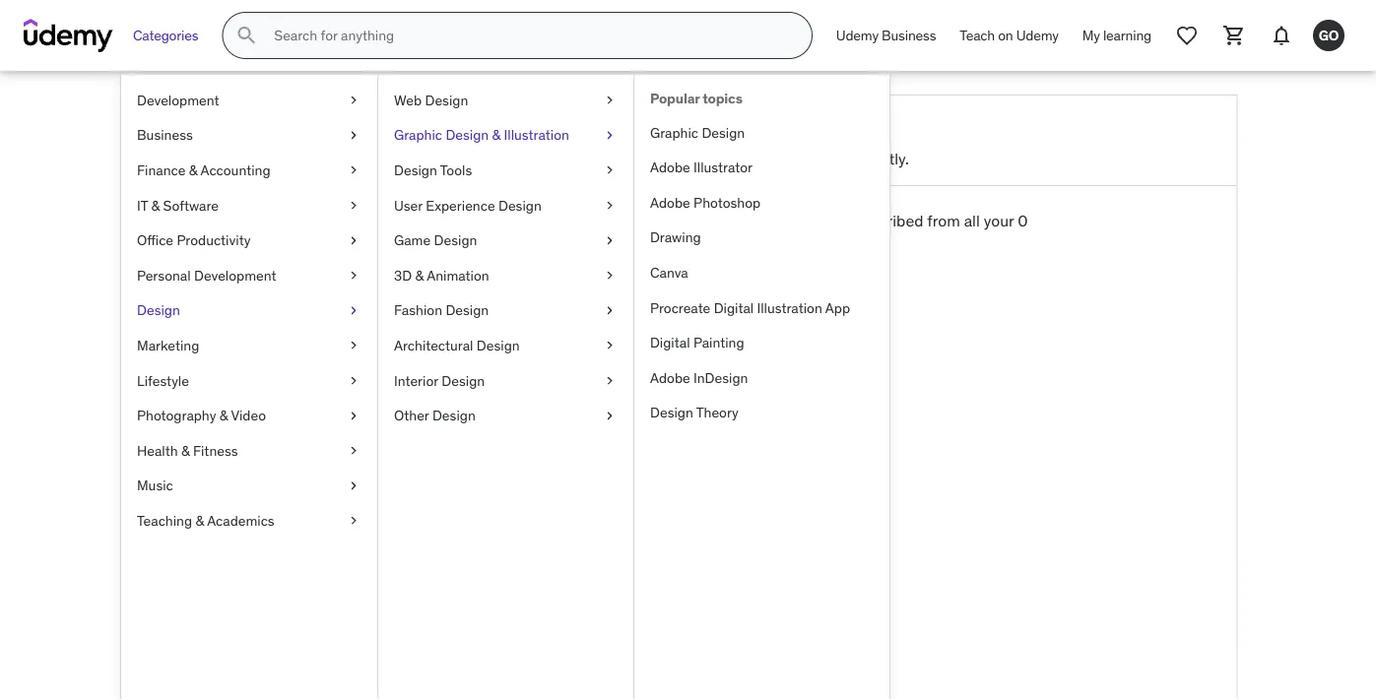 Task type: locate. For each thing, give the bounding box(es) containing it.
xsmall image for design
[[346, 301, 362, 320]]

your for account
[[724, 148, 754, 168]]

public
[[193, 292, 235, 313]]

& right finance
[[189, 161, 198, 179]]

design down interior design
[[433, 407, 476, 425]]

1 horizontal spatial your
[[724, 148, 754, 168]]

1 vertical spatial business
[[137, 126, 193, 144]]

& inside 'photography & video' link
[[219, 407, 228, 425]]

& inside it & software link
[[151, 196, 160, 214]]

3 adobe from the top
[[650, 369, 691, 387]]

xsmall image for user experience design
[[602, 196, 618, 215]]

xsmall image for architectural design
[[602, 336, 618, 355]]

1 vertical spatial illustration
[[757, 299, 823, 317]]

web design link
[[378, 83, 634, 118]]

graphic design & illustration link
[[378, 118, 634, 153]]

video
[[231, 407, 266, 425]]

development down categories dropdown button
[[137, 91, 219, 109]]

drawing link
[[635, 220, 890, 255]]

business
[[882, 26, 936, 44], [137, 126, 193, 144]]

account up permanently.
[[782, 110, 874, 140]]

0 horizontal spatial your
[[653, 211, 683, 231]]

design up profile
[[137, 302, 180, 319]]

you
[[584, 211, 609, 231], [751, 211, 776, 231]]

xsmall image for fashion design
[[602, 301, 618, 320]]

view public profile link
[[139, 288, 351, 318]]

graphic down popular
[[650, 123, 699, 141]]

graphic inside graphic design & illustration link
[[394, 126, 442, 144]]

0 vertical spatial business
[[882, 26, 936, 44]]

categories button
[[121, 12, 210, 59]]

submit search image
[[235, 24, 259, 47]]

fashion design link
[[378, 293, 634, 328]]

warning:
[[499, 211, 567, 231]]

payment
[[155, 442, 217, 462]]

adobe photoshop link
[[635, 185, 890, 220]]

close down topics
[[715, 110, 777, 140]]

xsmall image inside it & software link
[[346, 196, 362, 215]]

my learning
[[1083, 26, 1152, 44]]

profile
[[239, 292, 284, 313]]

xsmall image inside 'office productivity' link
[[346, 231, 362, 250]]

development link
[[121, 83, 377, 118]]

& down web design link
[[492, 126, 501, 144]]

photography & video
[[137, 407, 266, 425]]

graphic for graphic design & illustration
[[394, 126, 442, 144]]

& for it & software
[[151, 196, 160, 214]]

your left 0
[[984, 211, 1014, 231]]

2 vertical spatial close
[[511, 283, 552, 303]]

1 vertical spatial adobe
[[650, 194, 691, 211]]

xsmall image inside business link
[[346, 126, 362, 145]]

adobe for adobe indesign
[[650, 369, 691, 387]]

adobe inside adobe indesign link
[[650, 369, 691, 387]]

1 horizontal spatial business
[[882, 26, 936, 44]]

0 vertical spatial adobe
[[650, 159, 691, 176]]

other design
[[394, 407, 476, 425]]

& inside finance & accounting link
[[189, 161, 198, 179]]

xsmall image inside marketing link
[[346, 336, 362, 355]]

xsmall image inside architectural design "link"
[[602, 336, 618, 355]]

teach on udemy link
[[948, 12, 1071, 59]]

close down courses,
[[511, 283, 552, 303]]

xsmall image inside interior design link
[[602, 371, 618, 391]]

Search for anything text field
[[270, 19, 788, 52]]

game design link
[[378, 223, 634, 258]]

my
[[1083, 26, 1100, 44]]

3d
[[394, 267, 412, 284]]

xsmall image inside teaching & academics "link"
[[346, 512, 362, 531]]

1 adobe from the top
[[650, 159, 691, 176]]

graphic design & illustration element
[[634, 75, 890, 701]]

you up forever.
[[751, 211, 776, 231]]

xsmall image inside web design link
[[602, 91, 618, 110]]

xsmall image inside health & fitness 'link'
[[346, 441, 362, 461]]

design down design tools link
[[499, 196, 542, 214]]

account up photography
[[155, 382, 213, 402]]

2 you from the left
[[751, 211, 776, 231]]

adobe up design theory on the bottom
[[650, 369, 691, 387]]

2 adobe from the top
[[650, 194, 691, 211]]

your inside close account close your account permanently.
[[724, 148, 754, 168]]

other
[[394, 407, 429, 425]]

udemy image
[[24, 19, 113, 52]]

methods
[[221, 442, 283, 462]]

account up adobe photoshop "link"
[[758, 148, 814, 168]]

go link
[[1306, 12, 1353, 59]]

payment methods link
[[139, 438, 351, 468]]

xsmall image inside 3d & animation link
[[602, 266, 618, 285]]

0 horizontal spatial go
[[222, 151, 269, 190]]

digital up "painting"
[[714, 299, 754, 317]]

api clients link
[[139, 528, 351, 558]]

xsmall image inside design link
[[346, 301, 362, 320]]

design tools
[[394, 161, 472, 179]]

account down and
[[555, 283, 615, 303]]

xsmall image inside personal development link
[[346, 266, 362, 285]]

0 horizontal spatial will
[[592, 233, 615, 253]]

xsmall image inside other design link
[[602, 406, 618, 426]]

xsmall image for music
[[346, 476, 362, 496]]

& right 'health'
[[181, 442, 190, 460]]

business up finance
[[137, 126, 193, 144]]

close account
[[511, 283, 615, 303]]

xsmall image inside the lifestyle 'link'
[[346, 371, 362, 391]]

1 vertical spatial will
[[592, 233, 615, 253]]

health & fitness link
[[121, 434, 377, 469]]

& right 'it'
[[151, 196, 160, 214]]

&
[[492, 126, 501, 144], [189, 161, 198, 179], [151, 196, 160, 214], [415, 267, 424, 284], [219, 407, 228, 425], [181, 442, 190, 460], [196, 512, 204, 530]]

design tools link
[[378, 153, 634, 188]]

clients
[[184, 532, 230, 552]]

illustration
[[504, 126, 569, 144], [757, 299, 823, 317]]

your for you
[[653, 211, 683, 231]]

business left teach
[[882, 26, 936, 44]]

account
[[782, 110, 874, 140], [155, 382, 213, 402]]

xsmall image inside design tools link
[[602, 161, 618, 180]]

1 vertical spatial account
[[555, 283, 615, 303]]

0 vertical spatial go
[[1319, 26, 1339, 44]]

will right and
[[592, 233, 615, 253]]

xsmall image
[[346, 91, 362, 110], [346, 126, 362, 145], [346, 161, 362, 180], [346, 196, 362, 215], [602, 196, 618, 215], [602, 231, 618, 250], [602, 266, 618, 285], [602, 301, 618, 320], [346, 336, 362, 355], [602, 336, 618, 355], [346, 371, 362, 391], [602, 371, 618, 391], [346, 406, 362, 426], [346, 441, 362, 461]]

1 horizontal spatial account
[[782, 110, 874, 140]]

gary
[[197, 244, 231, 265]]

close down the graphic design
[[680, 148, 720, 168]]

2 horizontal spatial your
[[984, 211, 1014, 231]]

xsmall image inside graphic design & illustration link
[[602, 126, 618, 145]]

0 vertical spatial close
[[715, 110, 777, 140]]

1 horizontal spatial you
[[751, 211, 776, 231]]

digital down "procreate"
[[650, 334, 690, 352]]

0 vertical spatial account
[[782, 110, 874, 140]]

xsmall image for design tools
[[602, 161, 618, 180]]

design down animation
[[446, 302, 489, 319]]

photography
[[137, 407, 216, 425]]

& inside health & fitness 'link'
[[181, 442, 190, 460]]

0 horizontal spatial graphic
[[394, 126, 442, 144]]

design up animation
[[434, 231, 477, 249]]

& inside teaching & academics "link"
[[196, 512, 204, 530]]

0 horizontal spatial account
[[155, 382, 213, 402]]

& right 3d
[[415, 267, 424, 284]]

finance & accounting link
[[121, 153, 377, 188]]

shopping cart with 0 items image
[[1223, 24, 1247, 47]]

0 horizontal spatial you
[[584, 211, 609, 231]]

will
[[780, 211, 803, 231], [592, 233, 615, 253]]

fashion design
[[394, 302, 489, 319]]

xsmall image for teaching & academics
[[346, 512, 362, 531]]

notifications link
[[139, 498, 351, 528]]

finance & accounting
[[137, 161, 271, 179]]

your up access
[[653, 211, 683, 231]]

graphic design & illustration
[[394, 126, 569, 144]]

adobe inside adobe photoshop "link"
[[650, 194, 691, 211]]

illustration down 'canva' link
[[757, 299, 823, 317]]

xsmall image inside 'development' link
[[346, 91, 362, 110]]

office productivity
[[137, 231, 251, 249]]

0 horizontal spatial digital
[[650, 334, 690, 352]]

1 vertical spatial close
[[680, 148, 720, 168]]

graphic down web
[[394, 126, 442, 144]]

health
[[137, 442, 178, 460]]

personal development link
[[121, 258, 377, 293]]

xsmall image for business
[[346, 126, 362, 145]]

close inside button
[[511, 283, 552, 303]]

xsmall image inside user experience design "link"
[[602, 196, 618, 215]]

web design
[[394, 91, 468, 109]]

music
[[137, 477, 173, 495]]

your
[[724, 148, 754, 168], [653, 211, 683, 231], [984, 211, 1014, 231]]

design down adobe indesign
[[650, 404, 694, 422]]

design down "fashion design" link
[[477, 337, 520, 354]]

illustration down web design link
[[504, 126, 569, 144]]

marketing
[[137, 337, 199, 354]]

xsmall image for finance & accounting
[[346, 161, 362, 180]]

procreate digital illustration app link
[[635, 290, 890, 326]]

subscriptions link
[[139, 408, 351, 438]]

will left be
[[780, 211, 803, 231]]

graphic inside graphic design link
[[650, 123, 699, 141]]

1 horizontal spatial udemy
[[1017, 26, 1059, 44]]

categories
[[133, 26, 198, 44]]

design up the user
[[394, 161, 437, 179]]

personal
[[137, 267, 191, 284]]

1 horizontal spatial account
[[758, 148, 814, 168]]

interior
[[394, 372, 439, 389]]

0 horizontal spatial account
[[555, 283, 615, 303]]

3d & animation
[[394, 267, 489, 284]]

1 vertical spatial digital
[[650, 334, 690, 352]]

0 vertical spatial development
[[137, 91, 219, 109]]

2 vertical spatial adobe
[[650, 369, 691, 387]]

xsmall image for graphic design & illustration
[[602, 126, 618, 145]]

0 horizontal spatial business
[[137, 126, 193, 144]]

architectural design
[[394, 337, 520, 354]]

you right if
[[584, 211, 609, 231]]

my learning link
[[1071, 12, 1164, 59]]

0 vertical spatial illustration
[[504, 126, 569, 144]]

profile link
[[139, 318, 351, 348]]

procreate
[[650, 299, 711, 317]]

1 horizontal spatial will
[[780, 211, 803, 231]]

udemy business link
[[825, 12, 948, 59]]

1 horizontal spatial illustration
[[757, 299, 823, 317]]

xsmall image inside 'game design' link
[[602, 231, 618, 250]]

& inside graphic design & illustration link
[[492, 126, 501, 144]]

1 horizontal spatial graphic
[[650, 123, 699, 141]]

0 vertical spatial account
[[758, 148, 814, 168]]

from
[[928, 211, 961, 231]]

1 vertical spatial account
[[155, 382, 213, 402]]

it & software
[[137, 196, 219, 214]]

adobe down the graphic design
[[650, 159, 691, 176]]

your up photoshop at top right
[[724, 148, 754, 168]]

adobe inside adobe illustrator link
[[650, 159, 691, 176]]

xsmall image inside music link
[[346, 476, 362, 496]]

& up clients
[[196, 512, 204, 530]]

interior design
[[394, 372, 485, 389]]

development down gary orlando
[[194, 267, 276, 284]]

xsmall image inside "fashion design" link
[[602, 301, 618, 320]]

close for account
[[715, 110, 777, 140]]

xsmall image
[[602, 91, 618, 110], [602, 126, 618, 145], [602, 161, 618, 180], [346, 231, 362, 250], [346, 266, 362, 285], [346, 301, 362, 320], [602, 406, 618, 426], [346, 476, 362, 496], [346, 512, 362, 531]]

& inside 3d & animation link
[[415, 267, 424, 284]]

xsmall image inside 'photography & video' link
[[346, 406, 362, 426]]

app
[[826, 299, 850, 317]]

adobe up drawing
[[650, 194, 691, 211]]

account inside view public profile profile photo account security subscriptions payment methods privacy notifications api clients
[[155, 382, 213, 402]]

xsmall image inside finance & accounting link
[[346, 161, 362, 180]]

0 horizontal spatial udemy
[[836, 26, 879, 44]]

software
[[163, 196, 219, 214]]

digital painting link
[[635, 326, 890, 361]]

finance
[[137, 161, 186, 179]]

design
[[425, 91, 468, 109], [702, 123, 745, 141], [446, 126, 489, 144], [394, 161, 437, 179], [499, 196, 542, 214], [434, 231, 477, 249], [137, 302, 180, 319], [446, 302, 489, 319], [477, 337, 520, 354], [442, 372, 485, 389], [650, 404, 694, 422], [433, 407, 476, 425]]

& left video
[[219, 407, 228, 425]]

api
[[155, 532, 180, 552]]

tools
[[440, 161, 472, 179]]

notifications
[[155, 502, 245, 522]]

1 horizontal spatial digital
[[714, 299, 754, 317]]

photography & video link
[[121, 398, 377, 434]]

1 vertical spatial development
[[194, 267, 276, 284]]

design link
[[121, 293, 377, 328]]



Task type: describe. For each thing, give the bounding box(es) containing it.
close for account
[[511, 283, 552, 303]]

productivity
[[177, 231, 251, 249]]

view
[[155, 292, 189, 313]]

forever.
[[704, 233, 757, 253]]

teaching & academics link
[[121, 504, 377, 539]]

view public profile profile photo account security subscriptions payment methods privacy notifications api clients
[[155, 292, 284, 552]]

fashion
[[394, 302, 442, 319]]

adobe indesign
[[650, 369, 748, 387]]

it & software link
[[121, 188, 377, 223]]

design right web
[[425, 91, 468, 109]]

if
[[570, 211, 580, 231]]

personal development
[[137, 267, 276, 284]]

experience
[[426, 196, 495, 214]]

architectural design link
[[378, 328, 634, 363]]

privacy link
[[139, 468, 351, 498]]

teaching
[[137, 512, 192, 530]]

& for photography & video
[[219, 407, 228, 425]]

xsmall image for 3d & animation
[[602, 266, 618, 285]]

development inside personal development link
[[194, 267, 276, 284]]

development inside 'development' link
[[137, 91, 219, 109]]

udemy business
[[836, 26, 936, 44]]

1 vertical spatial go
[[222, 151, 269, 190]]

topics
[[703, 90, 743, 107]]

xsmall image for other design
[[602, 406, 618, 426]]

photo
[[155, 352, 197, 372]]

music link
[[121, 469, 377, 504]]

architectural
[[394, 337, 473, 354]]

2 udemy from the left
[[1017, 26, 1059, 44]]

canva link
[[635, 255, 890, 290]]

indesign
[[694, 369, 748, 387]]

graphic for graphic design
[[650, 123, 699, 141]]

xsmall image for personal development
[[346, 266, 362, 285]]

xsmall image for health & fitness
[[346, 441, 362, 461]]

learning
[[1104, 26, 1152, 44]]

close account button
[[499, 270, 627, 317]]

account,
[[687, 211, 748, 231]]

1 horizontal spatial go
[[1319, 26, 1339, 44]]

teaching & academics
[[137, 512, 275, 530]]

adobe for adobe illustrator
[[650, 159, 691, 176]]

canva
[[650, 264, 689, 282]]

3d & animation link
[[378, 258, 634, 293]]

adobe illustrator
[[650, 159, 753, 176]]

courses,
[[499, 233, 558, 253]]

adobe for adobe photoshop
[[650, 194, 691, 211]]

fitness
[[193, 442, 238, 460]]

and
[[562, 233, 588, 253]]

procreate digital illustration app
[[650, 299, 850, 317]]

lifestyle link
[[121, 363, 377, 398]]

xsmall image for development
[[346, 91, 362, 110]]

academics
[[207, 512, 275, 530]]

popular
[[650, 90, 700, 107]]

design down topics
[[702, 123, 745, 141]]

& for 3d & animation
[[415, 267, 424, 284]]

privacy
[[155, 472, 206, 492]]

1 you from the left
[[584, 211, 609, 231]]

wishlist image
[[1176, 24, 1199, 47]]

lifestyle
[[137, 372, 189, 389]]

all
[[964, 211, 980, 231]]

& for teaching & academics
[[196, 512, 204, 530]]

0 vertical spatial will
[[780, 211, 803, 231]]

health & fitness
[[137, 442, 238, 460]]

& for health & fitness
[[181, 442, 190, 460]]

it
[[137, 196, 148, 214]]

account security link
[[139, 378, 351, 408]]

accounting
[[201, 161, 271, 179]]

xsmall image for lifestyle
[[346, 371, 362, 391]]

design theory
[[650, 404, 739, 422]]

user experience design
[[394, 196, 542, 214]]

notifications image
[[1270, 24, 1294, 47]]

1 udemy from the left
[[836, 26, 879, 44]]

xsmall image for interior design
[[602, 371, 618, 391]]

user
[[394, 196, 423, 214]]

account inside button
[[555, 283, 615, 303]]

theory
[[696, 404, 739, 422]]

0 horizontal spatial illustration
[[504, 126, 569, 144]]

xsmall image for marketing
[[346, 336, 362, 355]]

interior design link
[[378, 363, 634, 398]]

photo link
[[139, 348, 351, 378]]

animation
[[427, 267, 489, 284]]

xsmall image for it & software
[[346, 196, 362, 215]]

office
[[137, 231, 173, 249]]

web
[[394, 91, 422, 109]]

user experience design link
[[378, 188, 634, 223]]

popular topics
[[650, 90, 743, 107]]

account inside close account close your account permanently.
[[758, 148, 814, 168]]

account inside close account close your account permanently.
[[782, 110, 874, 140]]

gary orlando
[[197, 244, 293, 265]]

xsmall image for web design
[[602, 91, 618, 110]]

xsmall image for office productivity
[[346, 231, 362, 250]]

adobe indesign link
[[635, 361, 890, 396]]

close account close your account permanently.
[[680, 110, 909, 168]]

& for finance & accounting
[[189, 161, 198, 179]]

security
[[217, 382, 275, 402]]

xsmall image for game design
[[602, 231, 618, 250]]

subscriptions
[[155, 412, 252, 432]]

xsmall image for photography & video
[[346, 406, 362, 426]]

design down architectural design
[[442, 372, 485, 389]]

design up the tools
[[446, 126, 489, 144]]

profile
[[155, 322, 201, 343]]

digital painting
[[650, 334, 745, 352]]

on
[[998, 26, 1014, 44]]

graphic design
[[650, 123, 745, 141]]

teach
[[960, 26, 995, 44]]

adobe photoshop
[[650, 194, 761, 211]]

marketing link
[[121, 328, 377, 363]]

office productivity link
[[121, 223, 377, 258]]

photoshop
[[694, 194, 761, 211]]

0 vertical spatial digital
[[714, 299, 754, 317]]



Task type: vqa. For each thing, say whether or not it's contained in the screenshot.
MetaTrader
no



